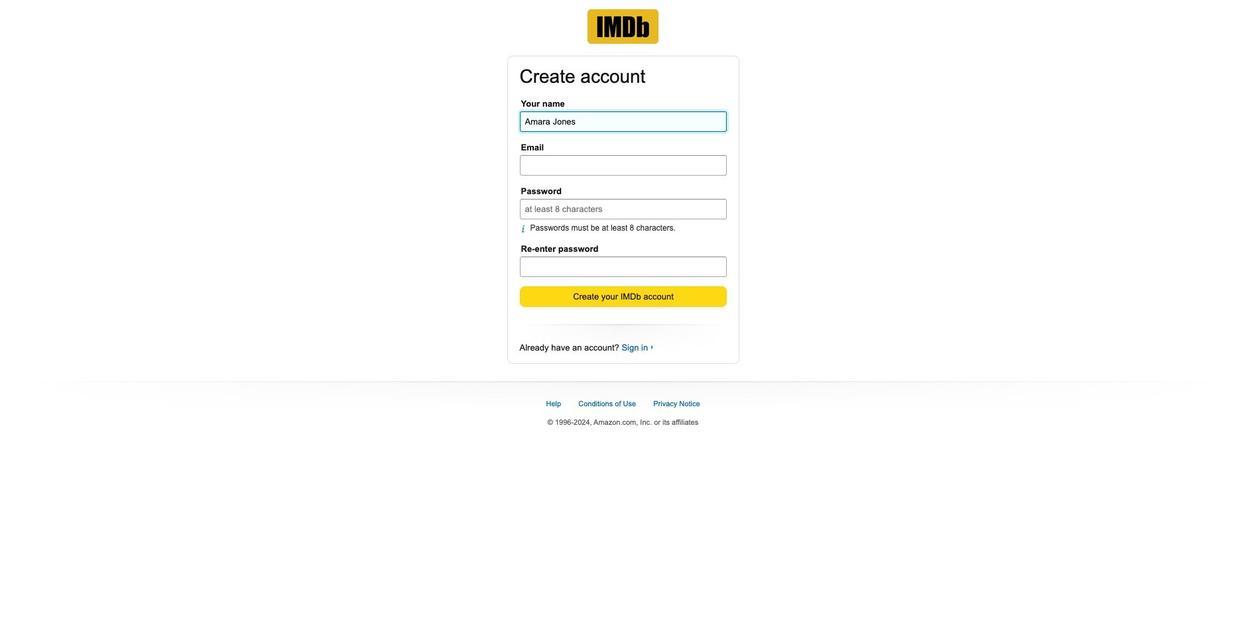 Task type: vqa. For each thing, say whether or not it's contained in the screenshot.
by
no



Task type: describe. For each thing, give the bounding box(es) containing it.
First and last name text field
[[520, 111, 727, 132]]

imdb.com logo image
[[588, 9, 659, 44]]

at least 8 characters password field
[[520, 199, 727, 219]]



Task type: locate. For each thing, give the bounding box(es) containing it.
None submit
[[520, 287, 726, 306]]

None email field
[[520, 155, 727, 176]]

alert image
[[521, 225, 530, 233]]

None password field
[[520, 257, 727, 277]]



